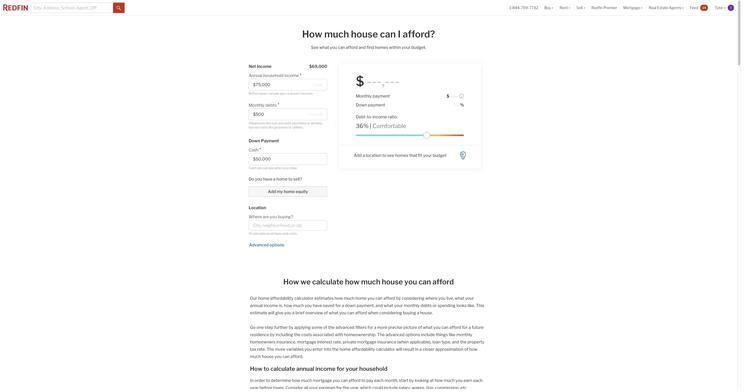 Task type: vqa. For each thing, say whether or not it's contained in the screenshot.
previous button icon at right
no



Task type: locate. For each thing, give the bounding box(es) containing it.
1 horizontal spatial costs
[[302, 332, 312, 337]]

$ -,---
[[447, 94, 458, 99]]

like right the obligations
[[266, 121, 271, 125]]

4 ▾ from the left
[[642, 6, 643, 10]]

year,
[[350, 385, 360, 389]]

/ for / month
[[308, 112, 309, 117]]

/ month
[[308, 112, 323, 117]]

0 horizontal spatial year
[[250, 385, 259, 389]]

each up could at the right bottom of page
[[375, 378, 384, 383]]

the right the rate.
[[267, 347, 274, 352]]

0 vertical spatial year
[[315, 82, 323, 87]]

monthly for monthly payment
[[356, 94, 372, 99]]

0 horizontal spatial add
[[268, 189, 276, 194]]

▾ right mortgage
[[642, 6, 643, 10]]

0 horizontal spatial options
[[270, 242, 285, 247]]

1 vertical spatial advanced
[[386, 332, 405, 337]]

afford inside go one step further by applying some of the advanced filters for a more precise picture of what you can afford for a future residence by including the costs associated with homeownership. the advanced options include things like monthly homeowners insurance, mortgage interest rate, private mortgage insurance (when applicable), loan type, and the property tax rate. the more variables you enter into the home affordability calculator will result in a closer approximation of how much house you can afford.
[[450, 325, 462, 330]]

to
[[249, 232, 252, 236]]

costs right not
[[260, 125, 268, 129]]

5 ▾ from the left
[[683, 6, 684, 10]]

to calculate local taxes and costs.
[[249, 232, 298, 236]]

affordability down homeownership.
[[352, 347, 375, 352]]

our
[[250, 296, 257, 301]]

your up like.
[[466, 296, 474, 301]]

payment down the monthly payment
[[368, 102, 386, 107]]

calculate up determine
[[271, 365, 295, 372]]

your
[[402, 45, 411, 50], [424, 153, 432, 158], [466, 296, 474, 301], [395, 303, 403, 308], [346, 365, 358, 372], [309, 385, 318, 389]]

1 horizontal spatial down
[[356, 102, 367, 107]]

buy ▾
[[545, 6, 554, 10]]

like inside go one step further by applying some of the advanced filters for a more precise picture of what you can afford for a future residence by including the costs associated with homeownership. the advanced options include things like monthly homeowners insurance, mortgage interest rate, private mortgage insurance (when applicable), loan type, and the property tax rate. the more variables you enter into the home affordability calculator will result in a closer approximation of how much house you can afford.
[[449, 332, 456, 337]]

0 vertical spatial household
[[263, 73, 284, 78]]

each right earn at the right bottom of the page
[[474, 378, 483, 383]]

0 vertical spatial ,-
[[382, 73, 390, 89]]

1-844-759-7732 link
[[510, 6, 539, 10]]

a right filters on the bottom left of page
[[374, 325, 377, 330]]

when down the payment, on the bottom of page
[[368, 310, 379, 315]]

City, neighborhood, or zip search field
[[249, 220, 328, 231]]

7732
[[530, 6, 539, 10]]

2 horizontal spatial calculate
[[313, 277, 344, 286]]

looks
[[457, 303, 467, 308]]

1 horizontal spatial affordability
[[352, 347, 375, 352]]

year down $69,000
[[315, 82, 323, 87]]

0 vertical spatial cash
[[249, 147, 259, 152]]

what down house.
[[423, 325, 433, 330]]

0 horizontal spatial how
[[250, 365, 263, 372]]

tyler ▾
[[716, 6, 726, 10]]

submit search image
[[117, 6, 121, 10]]

home down private
[[340, 347, 351, 352]]

calculate for how to calculate annual income for your household
[[271, 365, 295, 372]]

1 vertical spatial ,-
[[452, 94, 455, 99]]

taxes. right before
[[260, 92, 268, 96]]

year
[[315, 82, 323, 87], [250, 385, 259, 389]]

0 horizontal spatial down
[[249, 138, 260, 143]]

monthly inside monthly debts. required field. element
[[249, 103, 265, 108]]

income up earnings
[[316, 365, 336, 372]]

calculator inside our home affordability calculator estimates how much home you can afford by considering where you live, what your annual income is, how much you have saved for a down payment, and what your monthly debts or spending looks like. this estimate will give you a brief overview of what you can afford when considering buying a house.
[[295, 296, 314, 301]]

calculate
[[253, 232, 266, 236], [313, 277, 344, 286], [271, 365, 295, 372]]

have inside our home affordability calculator estimates how much home you can afford by considering where you live, what your annual income is, how much you have saved for a down payment, and what your monthly debts or spending looks like. this estimate will give you a brief overview of what you can afford when considering buying a house.
[[313, 303, 322, 308]]

private
[[343, 340, 357, 344]]

annual up estimate
[[250, 303, 263, 308]]

0 vertical spatial advanced
[[336, 325, 355, 330]]

1 vertical spatial how
[[284, 277, 299, 286]]

1 vertical spatial $
[[447, 94, 450, 99]]

or inside our home affordability calculator estimates how much home you can afford by considering where you live, what your annual income is, how much you have saved for a down payment, and what your monthly debts or spending looks like. this estimate will give you a brief overview of what you can afford when considering buying a house.
[[433, 303, 437, 308]]

how inside go one step further by applying some of the advanced filters for a more precise picture of what you can afford for a future residence by including the costs associated with homeownership. the advanced options include things like monthly homeowners insurance, mortgage interest rate, private mortgage insurance (when applicable), loan type, and the property tax rate. the more variables you enter into the home affordability calculator will result in a closer approximation of how much house you can afford.
[[470, 347, 478, 352]]

the left year,
[[343, 385, 350, 389]]

1 horizontal spatial household
[[360, 365, 388, 372]]

you left the close.
[[283, 166, 289, 170]]

None range field
[[356, 132, 464, 139]]

options down picture
[[406, 332, 420, 337]]

1 vertical spatial homes
[[396, 153, 409, 158]]

for
[[336, 303, 341, 308], [368, 325, 373, 330], [463, 325, 468, 330], [337, 365, 345, 372], [337, 385, 342, 389]]

any
[[280, 92, 285, 96]]

1 horizontal spatial taxes.
[[273, 385, 285, 389]]

premier
[[604, 6, 618, 10]]

of down saved at left
[[324, 310, 328, 315]]

net income
[[249, 64, 272, 69]]

▾ right sell
[[584, 6, 586, 10]]

6 ▾ from the left
[[725, 6, 726, 10]]

2 ▾ from the left
[[569, 6, 571, 10]]

1 horizontal spatial add
[[354, 153, 362, 158]]

1 horizontal spatial house
[[351, 28, 378, 40]]

1 horizontal spatial when
[[368, 310, 379, 315]]

considering
[[402, 296, 425, 301], [380, 310, 403, 315]]

0 horizontal spatial homes
[[375, 45, 389, 50]]

1 vertical spatial annual
[[297, 365, 315, 372]]

▾ right buy
[[552, 6, 554, 10]]

0 vertical spatial calculator
[[295, 296, 314, 301]]

1 horizontal spatial $
[[447, 94, 450, 99]]

estate
[[658, 6, 669, 10]]

1 vertical spatial costs
[[302, 332, 312, 337]]

calculate up estimates
[[313, 277, 344, 286]]

into
[[324, 347, 332, 352]]

0 horizontal spatial pay
[[269, 166, 274, 170]]

do
[[249, 177, 254, 182]]

0 horizontal spatial house
[[262, 354, 274, 359]]

income left 'is,'
[[264, 303, 278, 308]]

1 vertical spatial more
[[275, 347, 286, 352]]

some
[[312, 325, 323, 330]]

2 vertical spatial calculate
[[271, 365, 295, 372]]

1 vertical spatial affordability
[[352, 347, 375, 352]]

what inside go one step further by applying some of the advanced filters for a more precise picture of what you can afford for a future residence by including the costs associated with homeownership. the advanced options include things like monthly homeowners insurance, mortgage interest rate, private mortgage insurance (when applicable), loan type, and the property tax rate. the more variables you enter into the home affordability calculator will result in a closer approximation of how much house you can afford.
[[423, 325, 433, 330]]

2 vertical spatial like
[[449, 332, 456, 337]]

1 horizontal spatial will
[[396, 347, 403, 352]]

0 vertical spatial monthly
[[356, 94, 372, 99]]

0 horizontal spatial /
[[308, 112, 309, 117]]

to up before
[[266, 378, 270, 383]]

home inside button
[[284, 189, 295, 194]]

1 vertical spatial include
[[384, 385, 398, 389]]

house inside go one step further by applying some of the advanced filters for a more precise picture of what you can afford for a future residence by including the costs associated with homeownership. the advanced options include things like monthly homeowners insurance, mortgage interest rate, private mortgage insurance (when applicable), loan type, and the property tax rate. the more variables you enter into the home affordability calculator will result in a closer approximation of how much house you can afford.
[[262, 354, 274, 359]]

fit
[[418, 153, 423, 158]]

monthly debts. required field. element
[[249, 100, 325, 108]]

1 vertical spatial when
[[368, 310, 379, 315]]

what
[[320, 45, 329, 50], [455, 296, 465, 301], [384, 303, 394, 308], [329, 310, 339, 315], [423, 325, 433, 330]]

1 vertical spatial debts
[[421, 303, 432, 308]]

Monthly debts text field
[[253, 112, 307, 117]]

Annual household income text field
[[253, 82, 310, 87]]

1 cash from the top
[[249, 147, 259, 152]]

affordability inside go one step further by applying some of the advanced filters for a more precise picture of what you can afford for a future residence by including the costs associated with homeownership. the advanced options include things like monthly homeowners insurance, mortgage interest rate, private mortgage insurance (when applicable), loan type, and the property tax rate. the more variables you enter into the home affordability calculator will result in a closer approximation of how much house you can afford.
[[352, 347, 375, 352]]

more left the "precise"
[[378, 325, 388, 330]]

property
[[468, 340, 485, 344]]

2 horizontal spatial or
[[433, 303, 437, 308]]

how down property
[[470, 347, 478, 352]]

costs inside go one step further by applying some of the advanced filters for a more precise picture of what you can afford for a future residence by including the costs associated with homeownership. the advanced options include things like monthly homeowners insurance, mortgage interest rate, private mortgage insurance (when applicable), loan type, and the property tax rate. the more variables you enter into the home affordability calculator will result in a closer approximation of how much house you can afford.
[[302, 332, 312, 337]]

1 vertical spatial year
[[250, 385, 259, 389]]

you up do you have a home to sell?
[[257, 166, 262, 170]]

1 ▾ from the left
[[552, 6, 554, 10]]

City, Address, School, Agent, ZIP search field
[[31, 3, 113, 13]]

variables
[[287, 347, 304, 352]]

debt-to-income ratio:
[[356, 114, 398, 119]]

0 vertical spatial loan
[[272, 121, 278, 125]]

before
[[249, 92, 259, 96]]

0 horizontal spatial will
[[268, 310, 275, 315]]

monthly up buying
[[404, 303, 420, 308]]

more down insurance,
[[275, 347, 286, 352]]

0 vertical spatial like
[[266, 121, 271, 125]]

0 vertical spatial down
[[356, 102, 367, 107]]

1 horizontal spatial or
[[307, 121, 310, 125]]

add inside button
[[268, 189, 276, 194]]

will down (when
[[396, 347, 403, 352]]

home right 'our'
[[258, 296, 269, 301]]

0 vertical spatial $
[[356, 73, 365, 89]]

debts
[[266, 103, 277, 108], [421, 303, 432, 308]]

include for salary,
[[384, 385, 398, 389]]

1 horizontal spatial year
[[315, 82, 323, 87]]

0 vertical spatial add
[[354, 153, 362, 158]]

annual household income
[[249, 73, 299, 78]]

buyer's
[[291, 92, 301, 96]]

1 horizontal spatial include
[[421, 332, 435, 337]]

how for how much house can i afford?
[[302, 28, 323, 40]]

homeowners
[[250, 340, 276, 344]]

loan inside obligations like loan and debt payments or alimony, but not costs like groceries or utilities.
[[272, 121, 278, 125]]

844-
[[513, 6, 521, 10]]

and inside go one step further by applying some of the advanced filters for a more precise picture of what you can afford for a future residence by including the costs associated with homeownership. the advanced options include things like monthly homeowners insurance, mortgage interest rate, private mortgage insurance (when applicable), loan type, and the property tax rate. the more variables you enter into the home affordability calculator will result in a closer approximation of how much house you can afford.
[[452, 340, 460, 344]]

0 vertical spatial the
[[378, 332, 385, 337]]

2 vertical spatial house
[[262, 354, 274, 359]]

you up etc.
[[456, 378, 463, 383]]

much inside go one step further by applying some of the advanced filters for a more precise picture of what you can afford for a future residence by including the costs associated with homeownership. the advanced options include things like monthly homeowners insurance, mortgage interest rate, private mortgage insurance (when applicable), loan type, and the property tax rate. the more variables you enter into the home affordability calculator will result in a closer approximation of how much house you can afford.
[[250, 354, 261, 359]]

like left groceries
[[269, 125, 274, 129]]

afford?
[[403, 28, 435, 40]]

debts down include
[[266, 103, 277, 108]]

mortgage down homeownership.
[[358, 340, 377, 344]]

1 horizontal spatial loan
[[433, 340, 441, 344]]

2 vertical spatial how
[[250, 365, 263, 372]]

pay up which
[[367, 378, 374, 383]]

rate,
[[333, 340, 342, 344]]

add left location
[[354, 153, 362, 158]]

or
[[307, 121, 310, 125], [289, 125, 292, 129], [433, 303, 437, 308]]

1 vertical spatial will
[[396, 347, 403, 352]]

down for down payment
[[356, 102, 367, 107]]

and inside our home affordability calculator estimates how much home you can afford by considering where you live, what your annual income is, how much you have saved for a down payment, and what your monthly debts or spending looks like. this estimate will give you a brief overview of what you can afford when considering buying a house.
[[376, 303, 383, 308]]

associated
[[313, 332, 334, 337]]

or down where at the bottom right of page
[[433, 303, 437, 308]]

comfortable
[[373, 123, 407, 129]]

applying
[[295, 325, 311, 330]]

step
[[265, 325, 274, 330]]

monthly down before
[[249, 103, 265, 108]]

1 vertical spatial calculator
[[376, 347, 395, 352]]

0 vertical spatial monthly
[[404, 303, 420, 308]]

groceries
[[274, 125, 288, 129]]

and right type,
[[452, 340, 460, 344]]

1 vertical spatial have
[[313, 303, 322, 308]]

mortgage up earnings
[[313, 378, 332, 383]]

0 vertical spatial payment
[[373, 94, 390, 99]]

pay up do you have a home to sell?
[[269, 166, 274, 170]]

the down applying at the left
[[294, 332, 301, 337]]

month
[[310, 112, 323, 117]]

debts inside our home affordability calculator estimates how much home you can afford by considering where you live, what your annual income is, how much you have saved for a down payment, and what your monthly debts or spending looks like. this estimate will give you a brief overview of what you can afford when considering buying a house.
[[421, 303, 432, 308]]

1 vertical spatial /
[[308, 112, 309, 117]]

estimates
[[315, 296, 334, 301]]

tips,
[[427, 385, 435, 389]]

real
[[649, 6, 657, 10]]

how left we on the bottom left
[[284, 277, 299, 286]]

household up in order to determine how much mortgage you can afford to pay each month, start by looking at how much you earn each year before taxes. consider all your earnings for the year, which could include salary, wages, tips, commission, etc.
[[360, 365, 388, 372]]

debts up house.
[[421, 303, 432, 308]]

add my home equity button
[[249, 186, 328, 197]]

how up see at left
[[302, 28, 323, 40]]

1 horizontal spatial calculator
[[376, 347, 395, 352]]

options
[[270, 242, 285, 247], [406, 332, 420, 337]]

payment for monthly payment
[[373, 94, 390, 99]]

down down not
[[249, 138, 260, 143]]

2 cash from the top
[[249, 166, 256, 170]]

cash for cash
[[249, 147, 259, 152]]

0 horizontal spatial loan
[[272, 121, 278, 125]]

include
[[269, 92, 279, 96]]

calculator
[[295, 296, 314, 301], [376, 347, 395, 352]]

household inside annual household income. required field. element
[[263, 73, 284, 78]]

0 horizontal spatial or
[[289, 125, 292, 129]]

affordability up 'is,'
[[270, 296, 294, 301]]

see
[[388, 153, 395, 158]]

or down 'debt' at the top left of the page
[[289, 125, 292, 129]]

costs down applying at the left
[[302, 332, 312, 337]]

and
[[359, 45, 366, 50], [279, 121, 284, 125], [283, 232, 288, 236], [376, 303, 383, 308], [452, 340, 460, 344]]

0 horizontal spatial monthly
[[249, 103, 265, 108]]

advanced down the "precise"
[[386, 332, 405, 337]]

is,
[[279, 303, 283, 308]]

0 vertical spatial considering
[[402, 296, 425, 301]]

affordability inside our home affordability calculator estimates how much home you can afford by considering where you live, what your annual income is, how much you have saved for a down payment, and what your monthly debts or spending looks like. this estimate will give you a brief overview of what you can afford when considering buying a house.
[[270, 296, 294, 301]]

how for how we calculate how much house you can afford
[[284, 277, 299, 286]]

add left the my at the left of page
[[268, 189, 276, 194]]

0 horizontal spatial include
[[384, 385, 398, 389]]

add for add a location to see homes that fit your budget
[[354, 153, 362, 158]]

3 ▾ from the left
[[584, 6, 586, 10]]

calculate right the to
[[253, 232, 266, 236]]

taxes. inside in order to determine how much mortgage you can afford to pay each month, start by looking at how much you earn each year before taxes. consider all your earnings for the year, which could include salary, wages, tips, commission, etc.
[[273, 385, 285, 389]]

calculator down insurance
[[376, 347, 395, 352]]

considering up the "precise"
[[380, 310, 403, 315]]

monthly up the down payment
[[356, 94, 372, 99]]

cash. required field. element
[[249, 145, 325, 153]]

redfin
[[592, 6, 603, 10]]

$ for $ ---,---
[[356, 73, 365, 89]]

0 vertical spatial affordability
[[270, 296, 294, 301]]

0 horizontal spatial calculate
[[253, 232, 266, 236]]

▾ for tyler ▾
[[725, 6, 726, 10]]

annual down "afford."
[[297, 365, 315, 372]]

budget.
[[412, 45, 427, 50]]

you down down
[[340, 310, 347, 315]]

1 horizontal spatial monthly
[[356, 94, 372, 99]]

▾ right agents
[[683, 6, 684, 10]]

to-
[[367, 114, 373, 119]]

0 vertical spatial costs
[[260, 125, 268, 129]]

income up annual household income text field
[[285, 73, 299, 78]]

0 vertical spatial will
[[268, 310, 275, 315]]

0 vertical spatial pay
[[269, 166, 274, 170]]

household
[[263, 73, 284, 78], [360, 365, 388, 372]]

include inside go one step further by applying some of the advanced filters for a more precise picture of what you can afford for a future residence by including the costs associated with homeownership. the advanced options include things like monthly homeowners insurance, mortgage interest rate, private mortgage insurance (when applicable), loan type, and the property tax rate. the more variables you enter into the home affordability calculator will result in a closer approximation of how much house you can afford.
[[421, 332, 435, 337]]

add
[[354, 153, 362, 158], [268, 189, 276, 194]]

homes right find
[[375, 45, 389, 50]]

2 horizontal spatial how
[[302, 28, 323, 40]]

1 vertical spatial payment
[[368, 102, 386, 107]]

map push pin image
[[461, 151, 467, 160]]

affordability
[[270, 296, 294, 301], [352, 347, 375, 352]]

of right picture
[[418, 325, 422, 330]]

,-
[[382, 73, 390, 89], [452, 94, 455, 99]]

1 horizontal spatial advanced
[[386, 332, 405, 337]]

how for how to calculate annual income for your household
[[250, 365, 263, 372]]

rent ▾
[[560, 6, 571, 10]]

type,
[[442, 340, 452, 344]]

sell ▾ button
[[577, 0, 586, 16]]

1 horizontal spatial options
[[406, 332, 420, 337]]

annual
[[250, 303, 263, 308], [297, 365, 315, 372]]

0 horizontal spatial $
[[356, 73, 365, 89]]

1 vertical spatial down
[[249, 138, 260, 143]]

monthly inside go one step further by applying some of the advanced filters for a more precise picture of what you can afford for a future residence by including the costs associated with homeownership. the advanced options include things like monthly homeowners insurance, mortgage interest rate, private mortgage insurance (when applicable), loan type, and the property tax rate. the more variables you enter into the home affordability calculator will result in a closer approximation of how much house you can afford.
[[457, 332, 473, 337]]

1 vertical spatial pay
[[367, 378, 374, 383]]

and left find
[[359, 45, 366, 50]]

1 horizontal spatial calculate
[[271, 365, 295, 372]]

a left down
[[342, 303, 344, 308]]

your up year,
[[346, 365, 358, 372]]

all
[[304, 385, 308, 389]]

1 vertical spatial monthly
[[249, 103, 265, 108]]

you down insurance,
[[275, 354, 282, 359]]

in
[[416, 347, 419, 352]]

which
[[360, 385, 372, 389]]

annual
[[249, 73, 263, 78]]

payment for down payment
[[368, 102, 386, 107]]

can
[[380, 28, 396, 40], [338, 45, 345, 50], [263, 166, 268, 170], [376, 296, 383, 301], [348, 310, 355, 315], [442, 325, 449, 330], [283, 354, 290, 359], [341, 378, 348, 383]]

payment
[[373, 94, 390, 99], [368, 102, 386, 107]]

1 vertical spatial cash
[[249, 166, 256, 170]]

like.
[[468, 303, 476, 308]]

1 horizontal spatial pay
[[367, 378, 374, 383]]

1 vertical spatial household
[[360, 365, 388, 372]]

1 vertical spatial loan
[[433, 340, 441, 344]]

a left house.
[[417, 310, 420, 315]]

buying?
[[278, 214, 293, 219]]

mortgage up enter
[[297, 340, 317, 344]]

0 vertical spatial more
[[378, 325, 388, 330]]

options inside go one step further by applying some of the advanced filters for a more precise picture of what you can afford for a future residence by including the costs associated with homeownership. the advanced options include things like monthly homeowners insurance, mortgage interest rate, private mortgage insurance (when applicable), loan type, and the property tax rate. the more variables you enter into the home affordability calculator will result in a closer approximation of how much house you can afford.
[[406, 332, 420, 337]]

your inside in order to determine how much mortgage you can afford to pay each month, start by looking at how much you earn each year before taxes. consider all your earnings for the year, which could include salary, wages, tips, commission, etc.
[[309, 385, 318, 389]]

to
[[383, 153, 387, 158], [289, 177, 293, 182], [264, 365, 270, 372], [266, 378, 270, 383], [362, 378, 366, 383]]

0 vertical spatial or
[[307, 121, 310, 125]]

obligations
[[249, 121, 266, 125]]

a left location
[[363, 153, 365, 158]]

the up insurance
[[378, 332, 385, 337]]

include inside in order to determine how much mortgage you can afford to pay each month, start by looking at how much you earn each year before taxes. consider all your earnings for the year, which could include salary, wages, tips, commission, etc.
[[384, 385, 398, 389]]

filters
[[356, 325, 367, 330]]

1 horizontal spatial the
[[378, 332, 385, 337]]

36%
[[356, 123, 369, 129]]

you right see at left
[[330, 45, 337, 50]]

1 vertical spatial calculate
[[313, 277, 344, 286]]



Task type: describe. For each thing, give the bounding box(es) containing it.
you up overview
[[305, 303, 312, 308]]

loan inside go one step further by applying some of the advanced filters for a more precise picture of what you can afford for a future residence by including the costs associated with homeownership. the advanced options include things like monthly homeowners insurance, mortgage interest rate, private mortgage insurance (when applicable), loan type, and the property tax rate. the more variables you enter into the home affordability calculator will result in a closer approximation of how much house you can afford.
[[433, 340, 441, 344]]

0 vertical spatial options
[[270, 242, 285, 247]]

this
[[477, 303, 485, 308]]

cash for cash you can pay when you close.
[[249, 166, 256, 170]]

you right do
[[255, 177, 262, 182]]

order
[[255, 378, 265, 383]]

costs.
[[289, 232, 298, 236]]

user photo image
[[729, 5, 735, 11]]

sell ▾
[[577, 6, 586, 10]]

0 horizontal spatial the
[[267, 347, 274, 352]]

you right are
[[270, 214, 277, 219]]

when inside our home affordability calculator estimates how much home you can afford by considering where you live, what your annual income is, how much you have saved for a down payment, and what your monthly debts or spending looks like. this estimate will give you a brief overview of what you can afford when considering buying a house.
[[368, 310, 379, 315]]

0 vertical spatial house
[[351, 28, 378, 40]]

real estate agents ▾
[[649, 6, 684, 10]]

one
[[257, 325, 264, 330]]

debt
[[285, 121, 291, 125]]

where are you buying?
[[249, 214, 293, 219]]

overview
[[306, 310, 323, 315]]

1 vertical spatial house
[[382, 277, 403, 286]]

location
[[366, 153, 382, 158]]

cash you can pay when you close.
[[249, 166, 298, 170]]

the left property
[[461, 340, 467, 344]]

before taxes. include any co-buyer's income.
[[249, 92, 313, 96]]

add my home equity
[[268, 189, 308, 194]]

home inside go one step further by applying some of the advanced filters for a more precise picture of what you can afford for a future residence by including the costs associated with homeownership. the advanced options include things like monthly homeowners insurance, mortgage interest rate, private mortgage insurance (when applicable), loan type, and the property tax rate. the more variables you enter into the home affordability calculator will result in a closer approximation of how much house you can afford.
[[340, 347, 351, 352]]

$ ---,---
[[356, 73, 400, 89]]

can inside in order to determine how much mortgage you can afford to pay each month, start by looking at how much you earn each year before taxes. consider all your earnings for the year, which could include salary, wages, tips, commission, etc.
[[341, 378, 348, 383]]

you up earnings
[[333, 378, 340, 383]]

rent ▾ button
[[557, 0, 574, 16]]

36% | comfortable
[[356, 123, 407, 129]]

0 horizontal spatial taxes.
[[260, 92, 268, 96]]

▾ for mortgage ▾
[[642, 6, 643, 10]]

income up the 36% | comfortable
[[373, 114, 387, 119]]

of up associated
[[324, 325, 328, 330]]

house.
[[421, 310, 433, 315]]

0 vertical spatial homes
[[375, 45, 389, 50]]

annual household income. required field. element
[[249, 71, 325, 79]]

afford inside in order to determine how much mortgage you can afford to pay each month, start by looking at how much you earn each year before taxes. consider all your earnings for the year, which could include salary, wages, tips, commission, etc.
[[349, 378, 361, 383]]

before
[[260, 385, 273, 389]]

budget
[[433, 153, 447, 158]]

▾ for sell ▾
[[584, 6, 586, 10]]

how we calculate how much house you can afford
[[284, 277, 454, 286]]

down
[[345, 303, 356, 308]]

|
[[370, 123, 372, 129]]

to up which
[[362, 378, 366, 383]]

looking
[[415, 378, 429, 383]]

costs inside obligations like loan and debt payments or alimony, but not costs like groceries or utilities.
[[260, 125, 268, 129]]

add for add my home equity
[[268, 189, 276, 194]]

payment
[[261, 138, 279, 143]]

by inside our home affordability calculator estimates how much home you can afford by considering where you live, what your annual income is, how much you have saved for a down payment, and what your monthly debts or spending looks like. this estimate will give you a brief overview of what you can afford when considering buying a house.
[[397, 296, 401, 301]]

monthly debts
[[249, 103, 277, 108]]

obligations like loan and debt payments or alimony, but not costs like groceries or utilities.
[[249, 121, 323, 129]]

to left sell?
[[289, 177, 293, 182]]

you left enter
[[305, 347, 312, 352]]

within
[[390, 45, 401, 50]]

homeownership.
[[344, 332, 377, 337]]

by inside in order to determine how much mortgage you can afford to pay each month, start by looking at how much you earn each year before taxes. consider all your earnings for the year, which could include salary, wages, tips, commission, etc.
[[410, 378, 414, 383]]

home up the payment, on the bottom of page
[[356, 296, 367, 301]]

home up the my at the left of page
[[277, 177, 288, 182]]

1 vertical spatial or
[[289, 125, 292, 129]]

buy ▾ button
[[542, 0, 557, 16]]

1 horizontal spatial homes
[[396, 153, 409, 158]]

real estate agents ▾ button
[[646, 0, 687, 16]]

▾ for rent ▾
[[569, 6, 571, 10]]

feed
[[691, 6, 699, 10]]

afford.
[[291, 354, 303, 359]]

pay inside in order to determine how much mortgage you can afford to pay each month, start by looking at how much you earn each year before taxes. consider all your earnings for the year, which could include salary, wages, tips, commission, etc.
[[367, 378, 374, 383]]

rent
[[560, 6, 568, 10]]

▾ inside dropdown button
[[683, 6, 684, 10]]

0 horizontal spatial advanced
[[336, 325, 355, 330]]

applicable),
[[410, 340, 432, 344]]

your up the "precise"
[[395, 303, 403, 308]]

and inside obligations like loan and debt payments or alimony, but not costs like groceries or utilities.
[[279, 121, 284, 125]]

the down the rate,
[[333, 347, 339, 352]]

for inside in order to determine how much mortgage you can afford to pay each month, start by looking at how much you earn each year before taxes. consider all your earnings for the year, which could include salary, wages, tips, commission, etc.
[[337, 385, 342, 389]]

0 vertical spatial have
[[263, 177, 273, 182]]

see
[[311, 45, 319, 50]]

--.- %
[[454, 102, 464, 107]]

buy ▾ button
[[545, 0, 554, 16]]

0 horizontal spatial when
[[275, 166, 283, 170]]

calculate for how we calculate how much house you can afford
[[313, 277, 344, 286]]

include for things
[[421, 332, 435, 337]]

%
[[461, 102, 464, 107]]

what up 'looks'
[[455, 296, 465, 301]]

year inside in order to determine how much mortgage you can afford to pay each month, start by looking at how much you earn each year before taxes. consider all your earnings for the year, which could include salary, wages, tips, commission, etc.
[[250, 385, 259, 389]]

mortgage ▾ button
[[624, 0, 643, 16]]

further
[[274, 325, 288, 330]]

estimate
[[250, 310, 267, 315]]

our home affordability calculator estimates how much home you can afford by considering where you live, what your annual income is, how much you have saved for a down payment, and what your monthly debts or spending looks like. this estimate will give you a brief overview of what you can afford when considering buying a house.
[[250, 296, 485, 315]]

how right 'is,'
[[284, 303, 292, 308]]

your right within
[[402, 45, 411, 50]]

payments
[[292, 121, 307, 125]]

/ for / year
[[312, 82, 314, 87]]

1 vertical spatial like
[[269, 125, 274, 129]]

1 horizontal spatial annual
[[297, 365, 315, 372]]

what down saved at left
[[329, 310, 339, 315]]

you up the payment, on the bottom of page
[[368, 296, 375, 301]]

local
[[267, 232, 274, 236]]

monthly for monthly debts
[[249, 103, 265, 108]]

2 each from the left
[[474, 378, 483, 383]]

precise
[[389, 325, 403, 330]]

▾ for buy ▾
[[552, 6, 554, 10]]

how to calculate annual income for your household
[[250, 365, 388, 372]]

sell ▾ button
[[574, 0, 589, 16]]

what right the payment, on the bottom of page
[[384, 303, 394, 308]]

for inside our home affordability calculator estimates how much home you can afford by considering where you live, what your annual income is, how much you have saved for a down payment, and what your monthly debts or spending looks like. this estimate will give you a brief overview of what you can afford when considering buying a house.
[[336, 303, 341, 308]]

your right fit
[[424, 153, 432, 158]]

calculator inside go one step further by applying some of the advanced filters for a more precise picture of what you can afford for a future residence by including the costs associated with homeownership. the advanced options include things like monthly homeowners insurance, mortgage interest rate, private mortgage insurance (when applicable), loan type, and the property tax rate. the more variables you enter into the home affordability calculator will result in a closer approximation of how much house you can afford.
[[376, 347, 395, 352]]

the up associated
[[329, 325, 335, 330]]

income inside our home affordability calculator estimates how much home you can afford by considering where you live, what your annual income is, how much you have saved for a down payment, and what your monthly debts or spending looks like. this estimate will give you a brief overview of what you can afford when considering buying a house.
[[264, 303, 278, 308]]

of inside our home affordability calculator estimates how much home you can afford by considering where you live, what your annual income is, how much you have saved for a down payment, and what your monthly debts or spending looks like. this estimate will give you a brief overview of what you can afford when considering buying a house.
[[324, 310, 328, 315]]

a right in
[[420, 347, 422, 352]]

the inside in order to determine how much mortgage you can afford to pay each month, start by looking at how much you earn each year before taxes. consider all your earnings for the year, which could include salary, wages, tips, commission, etc.
[[343, 385, 350, 389]]

annual inside our home affordability calculator estimates how much home you can afford by considering where you live, what your annual income is, how much you have saved for a down payment, and what your monthly debts or spending looks like. this estimate will give you a brief overview of what you can afford when considering buying a house.
[[250, 303, 263, 308]]

where
[[249, 214, 262, 219]]

mortgage ▾
[[624, 6, 643, 10]]

my
[[277, 189, 283, 194]]

down for down payment
[[249, 138, 260, 143]]

you right give
[[285, 310, 292, 315]]

future
[[472, 325, 484, 330]]

advanced options button
[[249, 242, 285, 247]]

you up things
[[434, 325, 441, 330]]

monthly inside our home affordability calculator estimates how much home you can afford by considering where you live, what your annual income is, how much you have saved for a down payment, and what your monthly debts or spending looks like. this estimate will give you a brief overview of what you can afford when considering buying a house.
[[404, 303, 420, 308]]

at
[[430, 378, 434, 383]]

1 vertical spatial considering
[[380, 310, 403, 315]]

and right taxes
[[283, 232, 288, 236]]

rate.
[[257, 347, 266, 352]]

that
[[410, 153, 418, 158]]

alimony,
[[311, 121, 323, 125]]

wages,
[[412, 385, 426, 389]]

are
[[263, 214, 269, 219]]

add a location to see homes that fit your budget
[[354, 153, 447, 158]]

1 each from the left
[[375, 378, 384, 383]]

taxes
[[274, 232, 282, 236]]

will inside go one step further by applying some of the advanced filters for a more precise picture of what you can afford for a future residence by including the costs associated with homeownership. the advanced options include things like monthly homeowners insurance, mortgage interest rate, private mortgage insurance (when applicable), loan type, and the property tax rate. the more variables you enter into the home affordability calculator will result in a closer approximation of how much house you can afford.
[[396, 347, 403, 352]]

approximation
[[436, 347, 464, 352]]

residence
[[250, 332, 269, 337]]

what right see at left
[[320, 45, 329, 50]]

live,
[[447, 296, 454, 301]]

to left the see
[[383, 153, 387, 158]]

a left future
[[469, 325, 471, 330]]

$ for $ -,---
[[447, 94, 450, 99]]

go one step further by applying some of the advanced filters for a more precise picture of what you can afford for a future residence by including the costs associated with homeownership. the advanced options include things like monthly homeowners insurance, mortgage interest rate, private mortgage insurance (when applicable), loan type, and the property tax rate. the more variables you enter into the home affordability calculator will result in a closer approximation of how much house you can afford.
[[250, 325, 485, 359]]

how right the at
[[435, 378, 443, 383]]

how right estimates
[[335, 296, 343, 301]]

how up down
[[345, 277, 360, 286]]

0 vertical spatial debts
[[266, 103, 277, 108]]

a down cash you can pay when you close. on the top left
[[274, 177, 276, 182]]

mortgage
[[624, 6, 641, 10]]

with
[[335, 332, 343, 337]]

will inside our home affordability calculator estimates how much home you can afford by considering where you live, what your annual income is, how much you have saved for a down payment, and what your monthly debts or spending looks like. this estimate will give you a brief overview of what you can afford when considering buying a house.
[[268, 310, 275, 315]]

closer
[[423, 347, 435, 352]]

how up consider
[[292, 378, 300, 383]]

Cash text field
[[253, 157, 323, 162]]

mortgage inside in order to determine how much mortgage you can afford to pay each month, start by looking at how much you earn each year before taxes. consider all your earnings for the year, which could include salary, wages, tips, commission, etc.
[[313, 378, 332, 383]]

buy
[[545, 6, 552, 10]]

a left brief
[[293, 310, 295, 315]]

you left live, on the bottom
[[439, 296, 446, 301]]

where
[[426, 296, 438, 301]]

find
[[367, 45, 375, 50]]

1 horizontal spatial ,-
[[452, 94, 455, 99]]

to up order
[[264, 365, 270, 372]]

of down property
[[465, 347, 469, 352]]

saved
[[323, 303, 335, 308]]

/ year
[[312, 82, 323, 87]]

tyler
[[716, 6, 724, 10]]

income.
[[302, 92, 313, 96]]

i
[[398, 28, 401, 40]]

start
[[399, 378, 409, 383]]

location
[[249, 205, 266, 210]]



